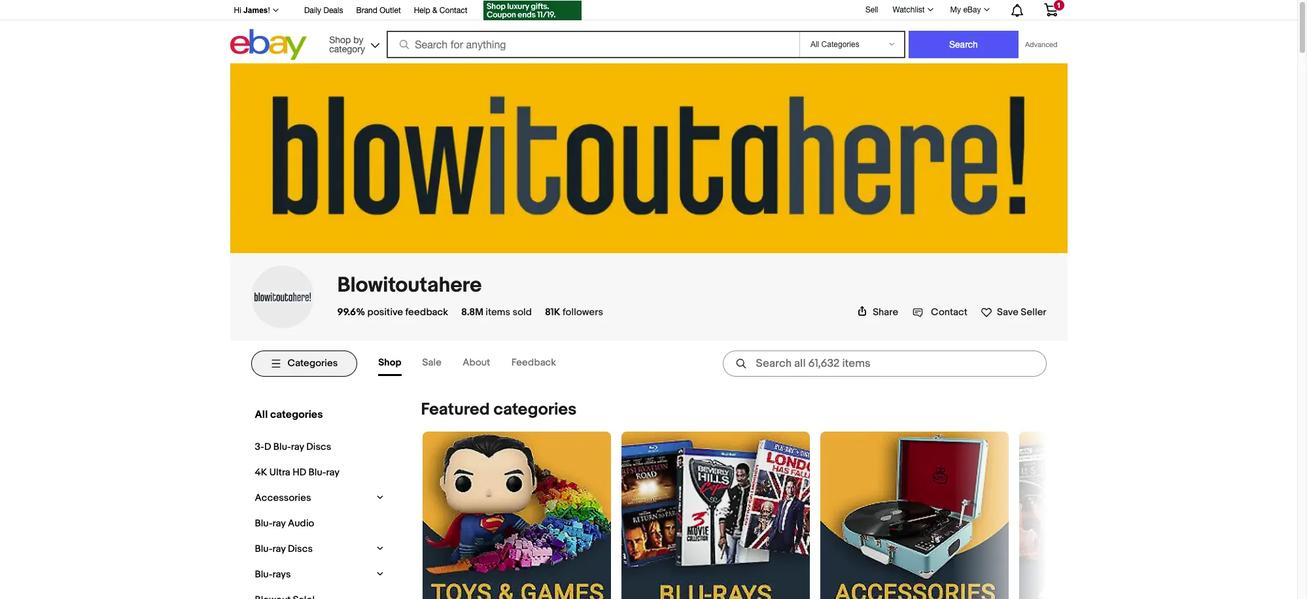 Task type: locate. For each thing, give the bounding box(es) containing it.
shop by category
[[329, 34, 365, 54]]

blu- for blu-rays
[[255, 569, 273, 581]]

watchlist link
[[886, 2, 939, 18]]

blu- down accessories
[[255, 518, 273, 530]]

1 vertical spatial shop
[[378, 357, 401, 369]]

contact link
[[913, 306, 968, 319]]

0 horizontal spatial categories
[[270, 408, 323, 421]]

daily deals
[[304, 6, 343, 15]]

discs down audio
[[288, 543, 313, 555]]

all categories link
[[252, 405, 384, 425]]

featured
[[421, 400, 490, 420]]

shop left by
[[329, 34, 351, 45]]

discs up 4k ultra hd blu-ray link
[[306, 441, 331, 453]]

blu-rays link
[[252, 565, 371, 584]]

blu- up blu-rays
[[255, 543, 273, 555]]

hd
[[293, 466, 306, 479]]

blowitoutahere image
[[251, 291, 314, 303]]

ray left audio
[[273, 518, 286, 530]]

my ebay link
[[943, 2, 996, 18]]

ultra
[[269, 466, 290, 479]]

watchlist
[[893, 5, 925, 14]]

contact right "&"
[[440, 6, 468, 15]]

contact left save
[[931, 306, 968, 319]]

1 horizontal spatial categories
[[494, 400, 577, 420]]

seller
[[1021, 306, 1047, 319]]

blu- for blu-ray discs
[[255, 543, 273, 555]]

categories
[[494, 400, 577, 420], [270, 408, 323, 421]]

positive
[[367, 306, 403, 319]]

brand
[[356, 6, 377, 15]]

save seller
[[997, 306, 1047, 319]]

blowitoutahere link
[[337, 273, 482, 298]]

0 horizontal spatial shop
[[329, 34, 351, 45]]

None submit
[[909, 31, 1019, 58]]

0 horizontal spatial contact
[[440, 6, 468, 15]]

ebay
[[963, 5, 981, 14]]

account navigation
[[227, 0, 1068, 22]]

feedback
[[511, 357, 556, 369]]

1 vertical spatial discs
[[288, 543, 313, 555]]

items
[[486, 306, 511, 319]]

shop inside shop by category
[[329, 34, 351, 45]]

81k followers
[[545, 306, 603, 319]]

help
[[414, 6, 430, 15]]

brand outlet link
[[356, 4, 401, 18]]

ray
[[291, 441, 304, 453], [326, 466, 340, 479], [273, 518, 286, 530], [273, 543, 286, 555]]

help & contact
[[414, 6, 468, 15]]

categories up the 3-d blu-ray discs
[[270, 408, 323, 421]]

tab list
[[378, 351, 577, 376]]

4k
[[255, 466, 267, 479]]

followers
[[563, 306, 603, 319]]

audio
[[288, 518, 314, 530]]

Search for anything text field
[[389, 32, 797, 57]]

my
[[950, 5, 961, 14]]

discs
[[306, 441, 331, 453], [288, 543, 313, 555]]

contact
[[440, 6, 468, 15], [931, 306, 968, 319]]

category
[[329, 44, 365, 54]]

james
[[244, 6, 268, 15]]

0 vertical spatial shop
[[329, 34, 351, 45]]

tab list containing shop
[[378, 351, 577, 376]]

blu-
[[273, 441, 291, 453], [309, 466, 326, 479], [255, 518, 273, 530], [255, 543, 273, 555], [255, 569, 273, 581]]

categories button
[[251, 351, 357, 377]]

1 horizontal spatial shop
[[378, 357, 401, 369]]

ray inside "link"
[[291, 441, 304, 453]]

blu- right d
[[273, 441, 291, 453]]

sell
[[866, 5, 878, 14]]

blu- right hd on the bottom of the page
[[309, 466, 326, 479]]

0 vertical spatial discs
[[306, 441, 331, 453]]

daily deals link
[[304, 4, 343, 18]]

blu- down blu-ray discs
[[255, 569, 273, 581]]

1 link
[[1036, 0, 1066, 19]]

hi james !
[[234, 6, 270, 15]]

shop for shop by category
[[329, 34, 351, 45]]

blu- for blu-ray audio
[[255, 518, 273, 530]]

all
[[255, 408, 268, 421]]

!
[[268, 6, 270, 15]]

categories down feedback
[[494, 400, 577, 420]]

shop
[[329, 34, 351, 45], [378, 357, 401, 369]]

1 vertical spatial contact
[[931, 306, 968, 319]]

hi
[[234, 6, 241, 15]]

ray up 4k ultra hd blu-ray
[[291, 441, 304, 453]]

save
[[997, 306, 1019, 319]]

featured categories tab panel
[[251, 387, 1208, 599]]

shop left sale
[[378, 357, 401, 369]]

deals
[[324, 6, 343, 15]]

0 vertical spatial contact
[[440, 6, 468, 15]]



Task type: describe. For each thing, give the bounding box(es) containing it.
share button
[[857, 306, 898, 319]]

1 horizontal spatial contact
[[931, 306, 968, 319]]

save seller button
[[981, 304, 1047, 319]]

shop by category button
[[323, 29, 382, 57]]

brand outlet
[[356, 6, 401, 15]]

share
[[873, 306, 898, 319]]

4k ultra hd blu-ray
[[255, 466, 340, 479]]

my ebay
[[950, 5, 981, 14]]

blu-ray audio
[[255, 518, 314, 530]]

3-
[[255, 441, 264, 453]]

&
[[432, 6, 437, 15]]

get the coupon image
[[483, 1, 581, 20]]

sale
[[422, 357, 442, 369]]

accessories link
[[252, 489, 371, 508]]

categories for featured categories
[[494, 400, 577, 420]]

accessories
[[255, 492, 311, 504]]

1
[[1057, 1, 1061, 9]]

4k ultra hd blu-ray link
[[252, 463, 379, 482]]

ray down 3-d blu-ray discs "link"
[[326, 466, 340, 479]]

81k
[[545, 306, 561, 319]]

advanced
[[1025, 41, 1058, 48]]

advanced link
[[1019, 31, 1064, 58]]

sell link
[[860, 5, 884, 14]]

blu-ray audio link
[[252, 514, 379, 533]]

help & contact link
[[414, 4, 468, 18]]

featured categories
[[421, 400, 577, 420]]

about
[[463, 357, 490, 369]]

blu-ray discs link
[[252, 540, 371, 559]]

shop by category banner
[[227, 0, 1068, 63]]

outlet
[[380, 6, 401, 15]]

8.8m items sold
[[461, 306, 532, 319]]

categories for all categories
[[270, 408, 323, 421]]

discs inside "link"
[[306, 441, 331, 453]]

3-d blu-ray discs
[[255, 441, 331, 453]]

ray up rays
[[273, 543, 286, 555]]

d
[[264, 441, 271, 453]]

blu- inside "link"
[[273, 441, 291, 453]]

blu-ray discs
[[255, 543, 313, 555]]

shop for shop
[[378, 357, 401, 369]]

99.6% positive feedback
[[337, 306, 448, 319]]

Search all 61,632 items field
[[723, 351, 1047, 377]]

all categories
[[255, 408, 323, 421]]

rays
[[273, 569, 291, 581]]

sold
[[513, 306, 532, 319]]

contact inside account navigation
[[440, 6, 468, 15]]

blowitoutahere
[[337, 273, 482, 298]]

daily
[[304, 6, 321, 15]]

none submit inside shop by category banner
[[909, 31, 1019, 58]]

8.8m
[[461, 306, 484, 319]]

feedback
[[405, 306, 448, 319]]

3-d blu-ray discs link
[[252, 438, 379, 457]]

blu-rays
[[255, 569, 291, 581]]

99.6%
[[337, 306, 365, 319]]

categories
[[288, 358, 338, 370]]

by
[[354, 34, 364, 45]]



Task type: vqa. For each thing, say whether or not it's contained in the screenshot.
3rd BUY from the bottom
no



